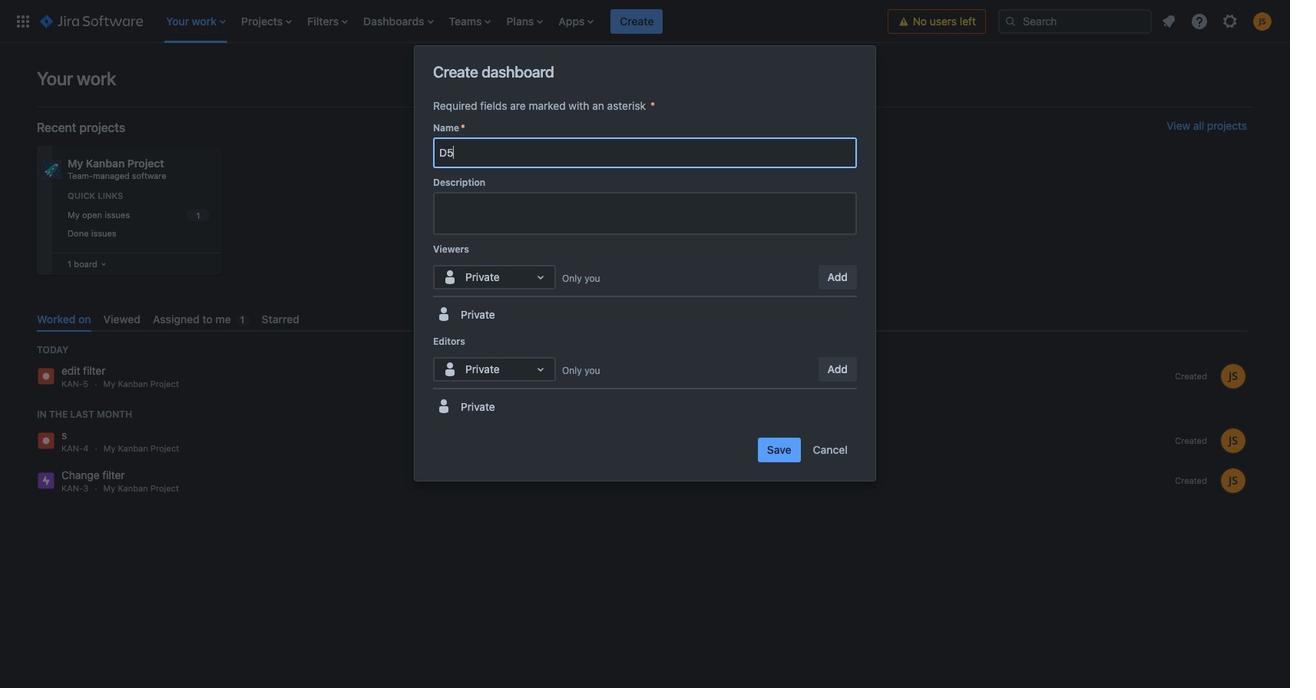 Task type: describe. For each thing, give the bounding box(es) containing it.
6 list item from the left
[[502, 0, 548, 43]]

1 open image from the top
[[532, 268, 550, 286]]

0 horizontal spatial list
[[158, 0, 888, 43]]

search image
[[1005, 15, 1017, 27]]

2 list item from the left
[[237, 0, 297, 43]]

3 list item from the left
[[303, 0, 353, 43]]

7 list item from the left
[[554, 0, 599, 43]]

primary element
[[9, 0, 888, 43]]



Task type: locate. For each thing, give the bounding box(es) containing it.
None field
[[435, 139, 856, 167]]

None search field
[[999, 9, 1152, 33]]

group
[[758, 438, 857, 462]]

tab list
[[31, 306, 1254, 332]]

open image
[[532, 268, 550, 286], [532, 360, 550, 379]]

5 list item from the left
[[444, 0, 496, 43]]

4 list item from the left
[[359, 0, 438, 43]]

1 list item from the left
[[161, 0, 230, 43]]

list item
[[161, 0, 230, 43], [237, 0, 297, 43], [303, 0, 353, 43], [359, 0, 438, 43], [444, 0, 496, 43], [502, 0, 548, 43], [554, 0, 599, 43], [611, 0, 663, 43]]

None text field
[[441, 362, 444, 377]]

Search field
[[999, 9, 1152, 33]]

8 list item from the left
[[611, 0, 663, 43]]

jira software image
[[40, 12, 143, 30], [40, 12, 143, 30]]

0 vertical spatial open image
[[532, 268, 550, 286]]

banner
[[0, 0, 1290, 43]]

None text field
[[433, 192, 857, 235], [441, 270, 444, 285], [433, 192, 857, 235], [441, 270, 444, 285]]

1 vertical spatial open image
[[532, 360, 550, 379]]

1 horizontal spatial list
[[1155, 7, 1281, 35]]

list
[[158, 0, 888, 43], [1155, 7, 1281, 35]]

2 open image from the top
[[532, 360, 550, 379]]



Task type: vqa. For each thing, say whether or not it's contained in the screenshot.
the bottommost your
no



